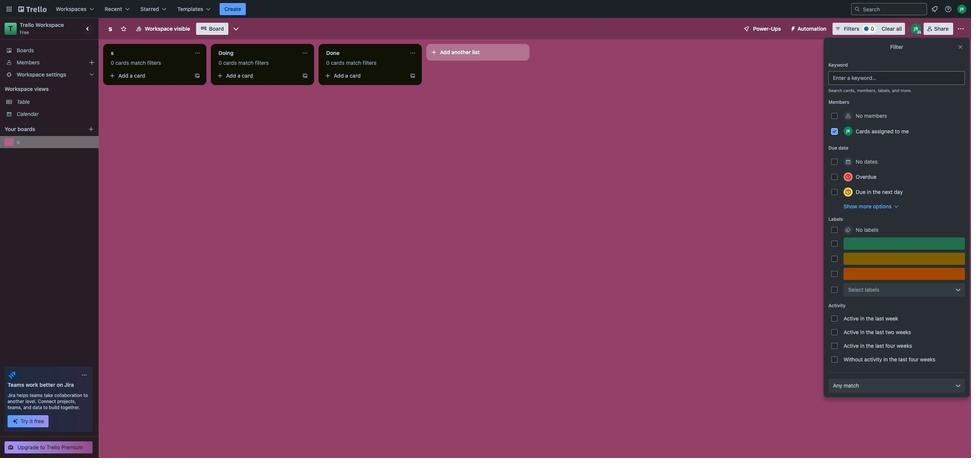 Task type: locate. For each thing, give the bounding box(es) containing it.
back to home image
[[18, 3, 47, 15]]

jacob rogers (jacobrogers65) image
[[957, 5, 967, 14], [911, 24, 921, 34], [844, 127, 853, 136]]

1 create from template… image from the left
[[302, 73, 308, 79]]

color: green, title: none element
[[844, 238, 965, 250]]

premium icon image
[[12, 419, 18, 425]]

1 horizontal spatial create from template… image
[[410, 73, 416, 79]]

color: yellow, title: none element
[[844, 253, 965, 265]]

0 vertical spatial jacob rogers (jacobrogers65) image
[[957, 5, 967, 14]]

1 horizontal spatial jacob rogers (jacobrogers65) image
[[911, 24, 921, 34]]

2 vertical spatial jacob rogers (jacobrogers65) image
[[844, 127, 853, 136]]

0 horizontal spatial jacob rogers (jacobrogers65) image
[[844, 127, 853, 136]]

add board image
[[88, 126, 94, 132]]

Enter a keyword… text field
[[828, 71, 965, 85]]

sm image
[[787, 23, 798, 33]]

None text field
[[106, 47, 191, 59]]

create from template… image
[[302, 73, 308, 79], [410, 73, 416, 79]]

None text field
[[214, 47, 299, 59], [322, 47, 407, 59], [214, 47, 299, 59], [322, 47, 407, 59]]

search image
[[854, 6, 860, 12]]

customize views image
[[232, 25, 240, 33]]

2 horizontal spatial jacob rogers (jacobrogers65) image
[[957, 5, 967, 14]]

star or unstar board image
[[121, 26, 127, 32]]

workspace navigation collapse icon image
[[83, 24, 93, 34]]

jira image
[[8, 371, 17, 380], [8, 371, 17, 380]]

0 horizontal spatial create from template… image
[[302, 73, 308, 79]]

primary element
[[0, 0, 971, 18]]

1 vertical spatial jacob rogers (jacobrogers65) image
[[911, 24, 921, 34]]

Search field
[[860, 4, 927, 14]]



Task type: vqa. For each thing, say whether or not it's contained in the screenshot.
the Color: yellow, title: none element
yes



Task type: describe. For each thing, give the bounding box(es) containing it.
close popover image
[[957, 44, 964, 50]]

color: orange, title: none element
[[844, 268, 965, 280]]

your boards with 1 items element
[[5, 125, 77, 134]]

open information menu image
[[945, 5, 952, 13]]

0 notifications image
[[930, 5, 939, 14]]

this member is an admin of this board. image
[[918, 31, 921, 34]]

create from template… image
[[194, 73, 200, 79]]

Board name text field
[[105, 23, 116, 35]]

2 create from template… image from the left
[[410, 73, 416, 79]]

show menu image
[[957, 25, 965, 33]]



